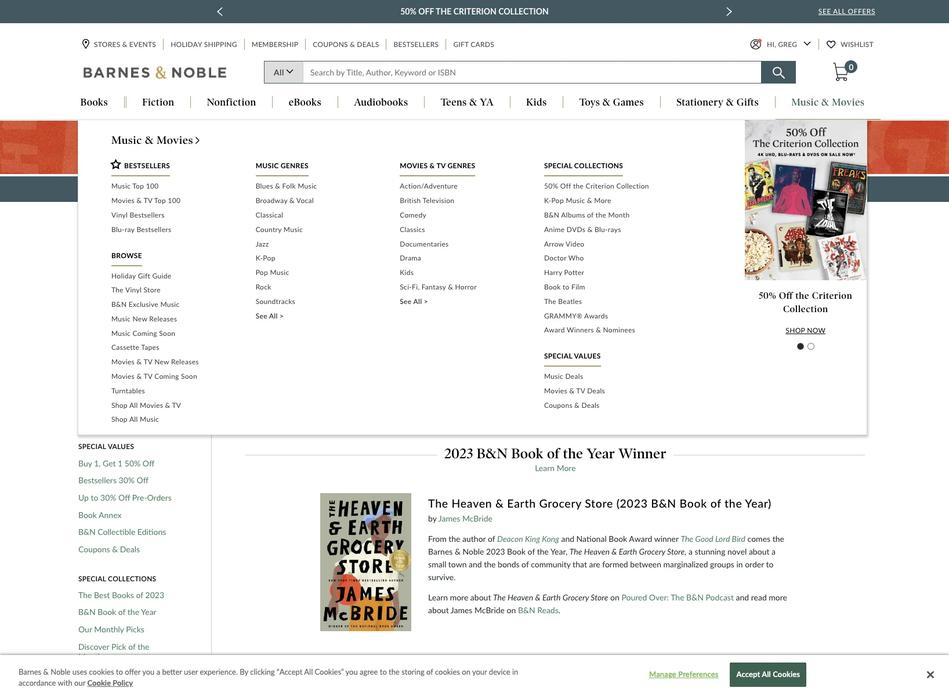 Task type: vqa. For each thing, say whether or not it's contained in the screenshot.
"others."
no



Task type: describe. For each thing, give the bounding box(es) containing it.
music inside "music & movies" button
[[792, 97, 819, 108]]

bird
[[732, 534, 746, 544]]

values for music deals
[[574, 352, 601, 361]]

accept all cookies button
[[731, 663, 807, 687]]

noble inside the comes the barnes & noble 2023 book of the year,
[[463, 547, 484, 557]]

2 horizontal spatial noble
[[524, 658, 561, 675]]

see inside blues & folk music broadway & vocal classical country music jazz k-pop pop music rock soundtracks see all >
[[256, 311, 268, 320]]

> inside blues & folk music broadway & vocal classical country music jazz k-pop pop music rock soundtracks see all >
[[280, 311, 284, 320]]

bestsellers image
[[110, 158, 122, 169]]

of inside the heaven & earth grocery store (2023 b&n book of the year) by james mcbride
[[711, 497, 722, 510]]

releases inside the book store main content
[[97, 378, 128, 388]]

top for kids top 100
[[96, 344, 109, 354]]

of inside a stunning novel about a small town and the bonds of community that are formed between marginalized groups in order to survive.
[[522, 560, 529, 570]]

1 horizontal spatial see all > link
[[400, 295, 527, 309]]

drama link
[[400, 252, 527, 266]]

comedy
[[400, 211, 427, 219]]

music & movies for music & movies "link"
[[111, 134, 193, 147]]

tv down turntables link
[[172, 401, 181, 410]]

the heaven & earth grocery store (2023 b&n book of the year) link
[[428, 496, 791, 513]]

of inside barnes & noble uses cookies to offer you a better user experience. by clicking "accept all cookies" you agree to the storing of cookies on your device in accordance with our
[[427, 668, 433, 677]]

king
[[525, 534, 540, 544]]

the down bonds
[[493, 593, 506, 603]]

our monthly picks
[[78, 625, 144, 634]]

the right from
[[449, 534, 461, 544]]

the up that
[[570, 547, 582, 557]]

learn more link
[[535, 463, 576, 473]]

off right 1 on the bottom left
[[143, 458, 155, 468]]

broadway
[[256, 196, 288, 205]]

stunning
[[695, 547, 726, 557]]

mcbride inside and read more about james mcbride on
[[475, 606, 505, 616]]

list containing music top 100
[[111, 180, 238, 237]]

special down harry
[[506, 280, 550, 297]]

award inside 50% off the criterion collection k-pop music & more b&n albums of the month anime dvds & blu-rays arrow video doctor who harry potter book to film the beatles grammy® awards award winners & nominees
[[544, 326, 565, 335]]

the left 'best'
[[78, 590, 92, 600]]

in inside a stunning novel about a small town and the bonds of community that are formed between marginalized groups in order to survive.
[[737, 560, 743, 570]]

special values for buy 1, get 1 50% off
[[78, 443, 134, 451]]

nonfiction
[[207, 97, 256, 108]]

audiobooks button
[[338, 97, 424, 109]]

1 vertical spatial 50% off the criterion collection link
[[544, 180, 671, 194]]

orders
[[147, 493, 172, 503]]

kids button
[[511, 97, 563, 109]]

music top 100 link
[[111, 180, 238, 194]]

0 vertical spatial coupons
[[313, 40, 348, 49]]

50% inside 50% off the criterion collection
[[759, 291, 777, 302]]

1 vertical spatial year
[[141, 607, 157, 617]]

teens for teens & ya top 100
[[78, 326, 99, 336]]

list for values
[[544, 370, 671, 413]]

shop up 'subject'
[[111, 401, 128, 410]]

grocery for store
[[540, 497, 582, 510]]

music & movies for "music & movies" button
[[792, 97, 865, 108]]

tv up turntables
[[144, 372, 153, 381]]

movies down "fiction" button
[[157, 134, 193, 147]]

privacy alert dialog
[[0, 655, 950, 695]]

national
[[577, 534, 607, 544]]

deacon
[[497, 534, 523, 544]]

music down the vinyl store link
[[160, 300, 180, 309]]

0
[[849, 62, 854, 72]]

blu- inside 50% off the criterion collection k-pop music & more b&n albums of the month anime dvds & blu-rays arrow video doctor who harry potter book to film the beatles grammy® awards award winners & nominees
[[595, 225, 608, 234]]

every
[[550, 407, 570, 417]]

between
[[631, 560, 662, 570]]

& inside the "action/adventure british television comedy classics documentaries drama kids sci-fi, fantasy & horror see all >"
[[448, 283, 453, 291]]

of inside 50% off the criterion collection k-pop music & more b&n albums of the month anime dvds & blu-rays arrow video doctor who harry potter book to film the beatles grammy® awards award winners & nominees
[[588, 211, 594, 219]]

0 vertical spatial releases
[[149, 315, 177, 323]]

0 vertical spatial for
[[400, 183, 412, 194]]

genres inside heading
[[281, 162, 309, 170]]

b&n top 100 link
[[78, 309, 127, 319]]

and up year,
[[562, 534, 575, 544]]

1 horizontal spatial a
[[689, 547, 693, 557]]

off up shop now
[[779, 291, 793, 302]]

jazz link
[[256, 237, 383, 252]]

0 horizontal spatial criterion
[[454, 6, 497, 16]]

soundtracks link
[[256, 295, 383, 309]]

1 vertical spatial coupons & deals link
[[544, 399, 671, 413]]

music up "rock"
[[270, 268, 289, 277]]

your
[[472, 183, 492, 194]]

top inside "link"
[[120, 326, 133, 336]]

book up the heaven & earth grocery store,
[[609, 534, 628, 544]]

Search by Title, Author, Keyword or ISBN text field
[[303, 61, 762, 84]]

bestsellers heading
[[110, 158, 170, 177]]

mcbride inside the heaven & earth grocery store (2023 b&n book of the year) by james mcbride
[[463, 514, 493, 524]]

from the author of deacon king kong and national book award winner the good lord bird
[[428, 534, 746, 544]]

video
[[566, 240, 585, 248]]

2023 inside the comes the barnes & noble 2023 book of the year,
[[486, 547, 505, 557]]

a inside barnes & noble uses cookies to offer you a better user experience. by clicking "accept all cookies" you agree to the storing of cookies on your device in accordance with our
[[157, 668, 160, 677]]

1 horizontal spatial our
[[542, 183, 559, 194]]

movies down turntables link
[[140, 401, 163, 410]]

deals down the movies & tv deals "link"
[[582, 401, 600, 410]]

customer favorites
[[78, 276, 158, 285]]

50% off the criterion collection k-pop music & more b&n albums of the month anime dvds & blu-rays arrow video doctor who harry potter book to film the beatles grammy® awards award winners & nominees
[[544, 182, 649, 335]]

deacon king kong link
[[497, 534, 560, 544]]

50% inside 50% off the criterion collection link
[[401, 6, 417, 16]]

music deals link
[[544, 370, 671, 384]]

special for 50% off the criterion collection
[[544, 162, 573, 170]]

special for the best books of 2023
[[78, 574, 106, 583]]

b&n inside b&n top 100 link
[[78, 309, 96, 319]]

classical link
[[256, 208, 383, 223]]

book inside the heaven & earth grocery store (2023 b&n book of the year) by james mcbride
[[680, 497, 708, 510]]

deals down special values heading
[[566, 372, 584, 381]]

one
[[557, 397, 572, 407]]

trending
[[448, 243, 476, 252]]

earth for store,
[[619, 547, 638, 557]]

top down music top 100 link on the top left of the page
[[154, 196, 166, 205]]

2 vertical spatial pop
[[256, 268, 268, 277]]

grammy® awards link
[[544, 309, 671, 324]]

0 vertical spatial 50% off the criterion collection link
[[401, 5, 549, 19]]

vinyl inside holiday gift guide the vinyl store b&n exclusive music music new releases music coming soon cassette tapes movies & tv new releases movies & tv coming soon turntables shop all movies & tv shop all music
[[125, 286, 142, 294]]

month inside discover pick of the month
[[78, 652, 102, 662]]

1 vertical spatial learn
[[428, 593, 448, 603]]

about for a
[[749, 547, 770, 557]]

& inside the comes the barnes & noble 2023 book of the year,
[[455, 547, 461, 557]]

1 vertical spatial pop
[[263, 254, 276, 263]]

the best books of 2023 link
[[78, 590, 164, 600]]

movies & tv new releases link
[[111, 355, 238, 370]]

bestsellers inside bestsellers heading
[[124, 162, 170, 170]]

sci-
[[400, 283, 412, 291]]

the inside the book store discover the best books to read right now including trending titles, bookseller recommendations, new releases and more.
[[413, 219, 445, 241]]

kids for kids
[[527, 97, 547, 108]]

0 horizontal spatial see all > link
[[256, 309, 383, 324]]

of inside 2023 b&n book of the year winner learn more
[[547, 445, 560, 462]]

to inside 50% off the criterion collection k-pop music & more b&n albums of the month anime dvds & blu-rays arrow video doctor who harry potter book to film the beatles grammy® awards award winners & nominees
[[563, 283, 570, 291]]

2 cookies from the left
[[435, 668, 460, 677]]

to inside 'link'
[[91, 493, 98, 503]]

discover inside discover pick of the month
[[78, 642, 109, 652]]

b&n reads link
[[518, 606, 559, 616]]

browse heading
[[111, 251, 142, 266]]

year inside 2023 b&n book of the year winner learn more
[[587, 445, 615, 462]]

holiday for holiday shipping
[[171, 40, 202, 49]]

bestsellers 30% off
[[78, 476, 149, 485]]

harry
[[544, 268, 563, 277]]

100 for music top 100 movies & tv top 100 vinyl bestsellers blu-ray bestsellers
[[146, 182, 159, 191]]

0 vertical spatial guide
[[617, 183, 643, 194]]

movies inside music deals movies & tv deals coupons & deals
[[544, 387, 568, 395]]

all up 'subject'
[[129, 401, 138, 410]]

marginalized
[[664, 560, 708, 570]]

2 vertical spatial heaven
[[508, 593, 534, 603]]

horror
[[455, 283, 477, 291]]

music up teens & ya top 100
[[111, 315, 131, 323]]

blu- inside music top 100 movies & tv top 100 vinyl bestsellers blu-ray bestsellers
[[111, 225, 125, 234]]

2 horizontal spatial new
[[155, 358, 169, 366]]

country
[[256, 225, 282, 234]]

the up bestsellers link at left
[[436, 6, 452, 16]]

special collections for 50% off the criterion collection
[[544, 162, 624, 170]]

the inside 2023 b&n book of the year winner learn more
[[563, 445, 584, 462]]

customer
[[78, 276, 118, 285]]

signed books icon image
[[742, 313, 866, 394]]

cart image
[[834, 63, 850, 82]]

hi, greg button
[[751, 39, 812, 50]]

store,
[[668, 547, 687, 557]]

stores & events link
[[82, 39, 157, 50]]

about for james
[[428, 606, 449, 616]]

all left offers
[[834, 7, 846, 16]]

music & movies link
[[111, 134, 298, 147]]

the inside discover pick of the month
[[138, 642, 149, 652]]

to up policy on the left of page
[[116, 668, 123, 677]]

exclusive
[[129, 300, 158, 309]]

sci-fi, fantasy & horror link
[[400, 280, 527, 295]]

coming inside the book store main content
[[78, 395, 106, 405]]

and inside and read more about james mcbride on
[[736, 593, 750, 603]]

0 vertical spatial collection
[[499, 6, 549, 16]]

list for genres
[[256, 180, 383, 324]]

2 horizontal spatial a
[[772, 547, 776, 557]]

dvds
[[567, 225, 586, 234]]

rock
[[256, 283, 271, 291]]

noble inside barnes & noble uses cookies to offer you a better user experience. by clicking "accept all cookies" you agree to the storing of cookies on your device in accordance with our
[[51, 668, 71, 677]]

the heaven & earth grocery store (2023 b&n book of the year) image
[[320, 493, 412, 632]]

next slide / item image
[[727, 7, 732, 16]]

0 vertical spatial coming
[[133, 329, 157, 338]]

book club selections
[[78, 669, 154, 679]]

movies & tv genres heading
[[400, 162, 476, 177]]

criterion inside 50% off the criterion collection
[[813, 291, 853, 302]]

winner
[[619, 445, 667, 462]]

values for buy 1, get 1 50% off
[[108, 443, 134, 451]]

k- inside 50% off the criterion collection k-pop music & more b&n albums of the month anime dvds & blu-rays arrow video doctor who harry potter book to film the beatles grammy® awards award winners & nominees
[[544, 196, 552, 205]]

blues & folk music broadway & vocal classical country music jazz k-pop pop music rock soundtracks see all >
[[256, 182, 317, 320]]

holiday shipping link
[[170, 39, 238, 50]]

teens for teens & ya
[[441, 97, 467, 108]]

discover pick of the month link
[[78, 642, 175, 662]]

1 cookies from the left
[[89, 668, 114, 677]]

the inside 50% off the criterion collection
[[796, 291, 810, 302]]

1 horizontal spatial soon
[[159, 329, 175, 338]]

teens & ya top 100
[[78, 326, 149, 336]]

pop inside 50% off the criterion collection k-pop music & more b&n albums of the month anime dvds & blu-rays arrow video doctor who harry potter book to film the beatles grammy® awards award winners & nominees
[[552, 196, 564, 205]]

1
[[118, 458, 123, 468]]

music inside 50% off the criterion collection k-pop music & more b&n albums of the month anime dvds & blu-rays arrow video doctor who harry potter book to film the beatles grammy® awards award winners & nominees
[[566, 196, 585, 205]]

criterion inside 50% off the criterion collection k-pop music & more b&n albums of the month anime dvds & blu-rays arrow video doctor who harry potter book to film the beatles grammy® awards award winners & nominees
[[586, 182, 615, 191]]

gift down customer favorites
[[108, 292, 121, 302]]

1 vertical spatial about
[[471, 593, 491, 603]]

poured
[[622, 593, 647, 603]]

the down kong
[[537, 547, 549, 557]]

deals left bestsellers link at left
[[357, 40, 379, 49]]

more inside 50% off the criterion collection k-pop music & more b&n albums of the month anime dvds & blu-rays arrow video doctor who harry potter book to film the beatles grammy® awards award winners & nominees
[[595, 196, 612, 205]]

new releases icon image
[[246, 313, 370, 394]]

genres inside heading
[[448, 162, 476, 170]]

special for buy 1, get 1 50% off
[[78, 443, 106, 451]]

b&n inside holiday gift guide the vinyl store b&n exclusive music music new releases music coming soon cassette tapes movies & tv new releases movies & tv coming soon turntables shop all movies & tv shop all music
[[111, 300, 127, 309]]

up to 30% off pre-orders
[[78, 493, 172, 503]]

1 more from the left
[[450, 593, 469, 603]]

for inside "buy one, get one 50% off books for every reader"
[[538, 407, 548, 417]]

books by subject
[[78, 413, 139, 422]]

book inside the book store discover the best books to read right now including trending titles, bookseller recommendations, new releases and more.
[[450, 219, 491, 241]]

cassette tapes link
[[111, 341, 238, 355]]

winners
[[567, 326, 594, 335]]

book left club
[[78, 669, 97, 679]]

bestsellers up ray
[[130, 211, 165, 219]]

wishlist
[[841, 40, 874, 49]]

holiday gift guide link for b&n top 100
[[78, 292, 144, 302]]

manage preferences button
[[648, 663, 721, 686]]

get for one
[[542, 397, 555, 407]]

nominees
[[603, 326, 636, 335]]

shop down coming soon link
[[111, 415, 128, 424]]

including
[[416, 243, 446, 252]]

0 vertical spatial see
[[819, 7, 832, 16]]

the vinyl store link
[[111, 283, 238, 298]]

movies & tv genres
[[400, 162, 476, 170]]

2023 inside 2023 b&n book of the year winner learn more
[[445, 445, 473, 462]]

soundtracks
[[256, 297, 296, 306]]

book down up
[[78, 510, 97, 520]]

0 vertical spatial 50% off the criterion collection
[[401, 6, 549, 16]]

pre-
[[132, 493, 147, 503]]

off inside "link"
[[137, 476, 149, 485]]

100 for kids top 100
[[111, 344, 125, 354]]

the down special collections heading
[[573, 182, 584, 191]]

community
[[531, 560, 571, 570]]

& inside music top 100 movies & tv top 100 vinyl bestsellers blu-ray bestsellers
[[137, 196, 142, 205]]

music up vocal
[[298, 182, 317, 191]]

times®
[[91, 361, 119, 371]]

1 vertical spatial 50% off the criterion collection
[[759, 291, 853, 314]]

now
[[808, 326, 826, 335]]

music right 'subject'
[[140, 415, 159, 424]]

our monthly picks icon image
[[618, 313, 742, 394]]

50% inside buy 1, get 1 50% off link
[[125, 458, 141, 468]]

all inside barnes & noble uses cookies to offer you a better user experience. by clicking "accept all cookies" you agree to the storing of cookies on your device in accordance with our
[[304, 668, 313, 677]]

hi, greg
[[767, 40, 798, 49]]

off inside 50% off the criterion collection k-pop music & more b&n albums of the month anime dvds & blu-rays arrow video doctor who harry potter book to film the beatles grammy® awards award winners & nominees
[[561, 182, 572, 191]]

grammy®
[[544, 311, 583, 320]]

gift up b&n albums of the month link
[[597, 183, 614, 194]]

the right comes
[[773, 534, 785, 544]]

the down k-pop music & more link
[[596, 211, 607, 219]]

barnes & noble book of the year! the heaven & earth grocery store. shop now image
[[0, 121, 950, 174]]

coupons inside the book store main content
[[78, 544, 110, 554]]

new releases
[[78, 378, 128, 388]]

100 inside teens & ya top 100 "link"
[[135, 326, 149, 336]]

collection inside 50% off the criterion collection k-pop music & more b&n albums of the month anime dvds & blu-rays arrow video doctor who harry potter book to film the beatles grammy® awards award winners & nominees
[[617, 182, 649, 191]]

bestsellers inside ny times® bestsellers link
[[121, 361, 160, 371]]

all inside blues & folk music broadway & vocal classical country music jazz k-pop pop music rock soundtracks see all >
[[269, 311, 278, 320]]

top for b&n top 100
[[97, 309, 110, 319]]

store inside the heaven & earth grocery store (2023 b&n book of the year) by james mcbride
[[585, 497, 614, 510]]

james inside the heaven & earth grocery store (2023 b&n book of the year) by james mcbride
[[439, 514, 461, 524]]

drama
[[400, 254, 421, 263]]

bestsellers right ray
[[137, 225, 172, 234]]

up
[[78, 493, 89, 503]]

action/adventure link
[[400, 180, 527, 194]]

book inside 50% off the criterion collection k-pop music & more b&n albums of the month anime dvds & blu-rays arrow video doctor who harry potter book to film the beatles grammy® awards award winners & nominees
[[544, 283, 561, 291]]

1 vertical spatial our
[[78, 625, 92, 634]]

50% inside 50% off the criterion collection k-pop music & more b&n albums of the month anime dvds & blu-rays arrow video doctor who harry potter book to film the beatles grammy® awards award winners & nominees
[[544, 182, 559, 191]]

music inside music deals movies & tv deals coupons & deals
[[544, 372, 564, 381]]

fi,
[[412, 283, 420, 291]]

picks
[[126, 625, 144, 634]]

b&n inside 2023 b&n book of the year winner learn more
[[477, 445, 508, 462]]

stationery & gifts button
[[661, 97, 775, 109]]

0 horizontal spatial by
[[102, 413, 111, 422]]

1 vertical spatial releases
[[171, 358, 199, 366]]

movies inside "music & movies" button
[[832, 97, 865, 108]]

30% inside 'link'
[[100, 493, 116, 503]]

1 horizontal spatial earth
[[543, 593, 561, 603]]

books inside "buy one, get one 50% off books for every reader"
[[514, 407, 536, 417]]

by inside the heaven & earth grocery store (2023 b&n book of the year) by james mcbride
[[428, 514, 437, 524]]

doctor
[[544, 254, 567, 263]]

manage
[[650, 670, 677, 679]]

user image
[[751, 39, 762, 50]]

gift inside holiday gift guide the vinyl store b&n exclusive music music new releases music coming soon cassette tapes movies & tv new releases movies & tv coming soon turntables shop all movies & tv shop all music
[[138, 271, 150, 280]]

1 vertical spatial soon
[[181, 372, 197, 381]]

buy 1, get 1 50% off link
[[78, 458, 155, 468]]

editions
[[137, 527, 166, 537]]



Task type: locate. For each thing, give the bounding box(es) containing it.
1 vertical spatial buy
[[78, 458, 92, 468]]

criterion up gift cards
[[454, 6, 497, 16]]

b&n inside 50% off the criterion collection k-pop music & more b&n albums of the month anime dvds & blu-rays arrow video doctor who harry potter book to film the beatles grammy® awards award winners & nominees
[[544, 211, 560, 219]]

tv down music top 100 link on the top left of the page
[[144, 196, 153, 205]]

2 horizontal spatial heaven
[[584, 547, 610, 557]]

vinyl inside music top 100 movies & tv top 100 vinyl bestsellers blu-ray bestsellers
[[111, 211, 128, 219]]

1 vertical spatial see
[[400, 297, 412, 306]]

0 horizontal spatial learn
[[428, 593, 448, 603]]

collections inside heading
[[575, 162, 624, 170]]

james up from
[[439, 514, 461, 524]]

soon inside the book store main content
[[108, 395, 126, 405]]

50% off the criterion collection up gift cards
[[401, 6, 549, 16]]

book up 'monthly'
[[98, 607, 116, 617]]

tv up reader
[[577, 387, 586, 395]]

50% inside "buy one, get one 50% off books for every reader"
[[574, 397, 590, 407]]

membership link
[[251, 39, 300, 50]]

collections for k-pop music & more
[[575, 162, 624, 170]]

toys & games button
[[564, 97, 660, 109]]

new inside the book store main content
[[78, 378, 95, 388]]

list containing 50% off the criterion collection
[[544, 180, 671, 338]]

see down soundtracks
[[256, 311, 268, 320]]

2 vertical spatial coupons
[[78, 544, 110, 554]]

music new releases link
[[111, 312, 238, 327]]

genres
[[281, 162, 309, 170], [448, 162, 476, 170]]

and inside the book store discover the best books to read right now including trending titles, bookseller recommendations, new releases and more.
[[641, 243, 653, 252]]

doctor who link
[[544, 252, 671, 266]]

about inside a stunning novel about a small town and the bonds of community that are formed between marginalized groups in order to survive.
[[749, 547, 770, 557]]

comedy link
[[400, 208, 527, 223]]

list containing action/adventure
[[400, 180, 527, 309]]

0 vertical spatial year
[[587, 445, 615, 462]]

about
[[749, 547, 770, 557], [471, 593, 491, 603], [428, 606, 449, 616]]

greg
[[779, 40, 798, 49]]

0 horizontal spatial more
[[557, 463, 576, 473]]

the left manage
[[628, 658, 647, 675]]

earth for store
[[508, 497, 536, 510]]

2 blu- from the left
[[595, 225, 608, 234]]

1 horizontal spatial special values
[[544, 352, 601, 361]]

all down turntables
[[129, 415, 138, 424]]

bestsellers link
[[393, 39, 440, 50]]

special for music deals
[[544, 352, 573, 361]]

barnes inside the comes the barnes & noble 2023 book of the year,
[[428, 547, 453, 557]]

the down customer favorites
[[111, 286, 124, 294]]

1 horizontal spatial music & movies
[[792, 97, 865, 108]]

deals inside the book store main content
[[120, 544, 140, 554]]

2 vertical spatial earth
[[543, 593, 561, 603]]

1 vertical spatial read
[[752, 593, 767, 603]]

off inside "buy one, get one 50% off books for every reader"
[[593, 397, 604, 407]]

0 vertical spatial by
[[102, 413, 111, 422]]

1 horizontal spatial in
[[737, 560, 743, 570]]

by up from
[[428, 514, 437, 524]]

100 for b&n top 100
[[112, 309, 127, 319]]

new
[[133, 315, 147, 323], [155, 358, 169, 366], [78, 378, 95, 388]]

guide for holiday gift guide the vinyl store b&n exclusive music music new releases music coming soon cassette tapes movies & tv new releases movies & tv coming soon turntables shop all movies & tv shop all music
[[152, 271, 171, 280]]

new releases link
[[78, 378, 128, 388]]

buy for buy one, get one 50% off books for every reader
[[507, 397, 521, 407]]

store inside the book store discover the best books to read right now including trending titles, bookseller recommendations, new releases and more.
[[495, 219, 537, 241]]

1 horizontal spatial more
[[595, 196, 612, 205]]

on inside barnes & noble uses cookies to offer you a better user experience. by clicking "accept all cookies" you agree to the storing of cookies on your device in accordance with our
[[462, 668, 471, 677]]

top down the holiday gift guide
[[97, 309, 110, 319]]

special values down winners
[[544, 352, 601, 361]]

& inside barnes & noble uses cookies to offer you a better user experience. by clicking "accept all cookies" you agree to the storing of cookies on your device in accordance with our
[[43, 668, 49, 677]]

0 horizontal spatial about
[[428, 606, 449, 616]]

bestsellers inside bestsellers 30% off "link"
[[78, 476, 117, 485]]

our left 'monthly'
[[78, 625, 92, 634]]

to right up
[[91, 493, 98, 503]]

1 vertical spatial mcbride
[[475, 606, 505, 616]]

1 vertical spatial music & movies
[[111, 134, 193, 147]]

tv down tapes
[[144, 358, 153, 366]]

0 vertical spatial earth
[[508, 497, 536, 510]]

1 horizontal spatial collection
[[617, 182, 649, 191]]

film
[[572, 283, 586, 291]]

k- inside blues & folk music broadway & vocal classical country music jazz k-pop pop music rock soundtracks see all >
[[256, 254, 263, 263]]

learn inside 2023 b&n book of the year winner learn more
[[535, 463, 555, 473]]

in right device
[[513, 668, 519, 677]]

0 vertical spatial criterion
[[454, 6, 497, 16]]

teens up kids top 100
[[78, 326, 99, 336]]

all inside all link
[[274, 68, 284, 77]]

1 horizontal spatial about
[[471, 593, 491, 603]]

buy for buy 1, get 1 50% off
[[78, 458, 92, 468]]

storing
[[402, 668, 425, 677]]

heaven up are
[[584, 547, 610, 557]]

0 vertical spatial music & movies
[[792, 97, 865, 108]]

0 vertical spatial discover
[[276, 243, 305, 252]]

buy left the 1,
[[78, 458, 92, 468]]

month up uses
[[78, 652, 102, 662]]

1 vertical spatial holiday gift guide link
[[78, 292, 144, 302]]

1 vertical spatial special collections
[[78, 574, 156, 583]]

0 vertical spatial about
[[749, 547, 770, 557]]

buy left one,
[[507, 397, 521, 407]]

rock link
[[256, 280, 383, 295]]

2 horizontal spatial collection
[[784, 303, 829, 314]]

potter
[[565, 268, 585, 277]]

holiday down customer
[[78, 292, 105, 302]]

1 horizontal spatial special collections
[[544, 162, 624, 170]]

store down a stunning novel about a small town and the bonds of community that are formed between marginalized groups in order to survive.
[[591, 593, 609, 603]]

kids down search by title, author, keyword or isbn text field
[[527, 97, 547, 108]]

deals down music deals link
[[588, 387, 606, 395]]

store inside holiday gift guide the vinyl store b&n exclusive music music new releases music coming soon cassette tapes movies & tv new releases movies & tv coming soon turntables shop all movies & tv shop all music
[[144, 286, 161, 294]]

& inside heading
[[430, 162, 435, 170]]

the inside the book store discover the best books to read right now including trending titles, bookseller recommendations, new releases and more.
[[307, 243, 317, 252]]

1 vertical spatial in
[[513, 668, 519, 677]]

b&n inside b&n book of the year link
[[78, 607, 96, 617]]

coming
[[133, 329, 157, 338], [155, 372, 179, 381], [78, 395, 106, 405]]

special collections inside the book store main content
[[78, 574, 156, 583]]

list
[[111, 180, 238, 237], [256, 180, 383, 324], [400, 180, 527, 309], [544, 180, 671, 338], [111, 269, 238, 427], [544, 370, 671, 413]]

discover inside the book store discover the best books to read right now including trending titles, bookseller recommendations, new releases and more.
[[276, 243, 305, 252]]

get for 1
[[103, 458, 116, 468]]

hi,
[[767, 40, 777, 49]]

b&n reads .
[[518, 606, 561, 616]]

music right country
[[284, 225, 303, 234]]

the inside a stunning novel about a small town and the bonds of community that are formed between marginalized groups in order to survive.
[[484, 560, 496, 570]]

2 genres from the left
[[448, 162, 476, 170]]

heaven up b&n reads link
[[508, 593, 534, 603]]

coupons & deals for top coupons & deals link
[[313, 40, 379, 49]]

30%
[[119, 476, 135, 485], [100, 493, 116, 503]]

find
[[307, 183, 326, 194]]

earth inside the heaven & earth grocery store (2023 b&n book of the year) by james mcbride
[[508, 497, 536, 510]]

1 horizontal spatial coupons
[[313, 40, 348, 49]]

pop music link
[[256, 266, 383, 280]]

0 horizontal spatial you
[[142, 668, 155, 677]]

arrow video link
[[544, 237, 671, 252]]

music & movies inside button
[[792, 97, 865, 108]]

gifts
[[737, 97, 759, 108]]

0 vertical spatial james
[[439, 514, 461, 524]]

wishlist link
[[827, 39, 875, 50]]

groups
[[711, 560, 735, 570]]

recommendations,
[[533, 243, 595, 252]]

1 vertical spatial vinyl
[[125, 286, 142, 294]]

everyone
[[415, 183, 456, 194]]

b&n collectible editions link
[[78, 527, 166, 537]]

of inside discover pick of the month
[[128, 642, 136, 652]]

music up cassette at the left
[[111, 329, 131, 338]]

music inside music genres heading
[[256, 162, 279, 170]]

2 vertical spatial collection
[[784, 303, 829, 314]]

to inside the book store discover the best books to read right now including trending titles, bookseller recommendations, new releases and more.
[[357, 243, 364, 252]]

100 down music top 100 link on the top left of the page
[[168, 196, 181, 205]]

grocery inside the heaven & earth grocery store (2023 b&n book of the year) by james mcbride
[[540, 497, 582, 510]]

1 vertical spatial month
[[78, 652, 102, 662]]

award inside the book store main content
[[629, 534, 653, 544]]

blu- up 'browse'
[[111, 225, 125, 234]]

0 horizontal spatial new
[[78, 378, 95, 388]]

0 vertical spatial special values
[[544, 352, 601, 361]]

holiday gift guide link for the vinyl store
[[111, 269, 238, 283]]

1 horizontal spatial blu-
[[595, 225, 608, 234]]

k-pop music & more link
[[544, 194, 671, 208]]

shop all music link
[[111, 413, 238, 427]]

1 vertical spatial criterion
[[586, 182, 615, 191]]

2 horizontal spatial guide
[[617, 183, 643, 194]]

podcast
[[706, 593, 734, 603]]

tapes
[[141, 343, 159, 352]]

releases down ny times® bestsellers link
[[97, 378, 128, 388]]

previous slide / item image
[[217, 7, 223, 16]]

0 vertical spatial coupons & deals link
[[312, 39, 380, 50]]

None field
[[303, 61, 762, 84]]

noble up with
[[51, 668, 71, 677]]

ya
[[480, 97, 494, 108], [108, 326, 118, 336]]

100 inside kids top 100 link
[[111, 344, 125, 354]]

heaven for store
[[452, 497, 493, 510]]

kids inside kids top 100 link
[[78, 344, 94, 354]]

the inside 50% off the criterion collection k-pop music & more b&n albums of the month anime dvds & blu-rays arrow video doctor who harry potter book to film the beatles grammy® awards award winners & nominees
[[544, 297, 557, 306]]

k-pop link
[[256, 252, 383, 266]]

bestsellers inside bestsellers link
[[394, 40, 439, 49]]

0 vertical spatial heaven
[[452, 497, 493, 510]]

0 vertical spatial 30%
[[119, 476, 135, 485]]

& inside "link"
[[101, 326, 107, 336]]

> down fantasy
[[424, 297, 428, 306]]

over:
[[649, 593, 669, 603]]

favorites
[[119, 276, 158, 285]]

off inside 'link'
[[118, 493, 130, 503]]

see all > link down rock link
[[256, 309, 383, 324]]

1 vertical spatial collection
[[617, 182, 649, 191]]

values inside the book store main content
[[108, 443, 134, 451]]

2 you from the left
[[346, 668, 358, 677]]

genres up folk
[[281, 162, 309, 170]]

list containing blues & folk music
[[256, 180, 383, 324]]

criterion up now at the right of the page
[[813, 291, 853, 302]]

user
[[184, 668, 198, 677]]

movies inside movies & tv genres heading
[[400, 162, 428, 170]]

grocery down that
[[563, 593, 589, 603]]

special collections for the best books of 2023
[[78, 574, 156, 583]]

all inside accept all cookies button
[[762, 670, 771, 679]]

albums
[[562, 211, 586, 219]]

> inside the "action/adventure british television comedy classics documentaries drama kids sci-fi, fantasy & horror see all >"
[[424, 297, 428, 306]]

releases
[[149, 315, 177, 323], [171, 358, 199, 366], [97, 378, 128, 388]]

"accept
[[277, 668, 303, 677]]

best
[[319, 243, 334, 252]]

1 vertical spatial heaven
[[584, 547, 610, 557]]

and inside a stunning novel about a small town and the bonds of community that are formed between marginalized groups in order to survive.
[[469, 560, 482, 570]]

music up the bestsellers icon
[[111, 134, 142, 147]]

and right podcast
[[736, 593, 750, 603]]

blues
[[256, 182, 273, 191]]

blu-ray bestsellers link
[[111, 223, 238, 237]]

ya for teens & ya top 100
[[108, 326, 118, 336]]

earth up formed
[[619, 547, 638, 557]]

1 horizontal spatial discover
[[276, 243, 305, 252]]

1 vertical spatial teens
[[78, 326, 99, 336]]

fiction button
[[126, 97, 190, 109]]

holiday for holiday gift guide the vinyl store b&n exclusive music music new releases music coming soon cassette tapes movies & tv new releases movies & tv coming soon turntables shop all movies & tv shop all music
[[111, 271, 136, 280]]

more inside and read more about james mcbride on
[[769, 593, 788, 603]]

down arrow image
[[804, 41, 812, 46]]

books inside books button
[[80, 97, 108, 108]]

music down special values heading
[[544, 372, 564, 381]]

0 vertical spatial teens
[[441, 97, 467, 108]]

the right over:
[[671, 593, 685, 603]]

list for collections
[[544, 180, 671, 338]]

movies inside music top 100 movies & tv top 100 vinyl bestsellers blu-ray bestsellers
[[111, 196, 135, 205]]

guide for holiday gift guide
[[123, 292, 144, 302]]

award down grammy®
[[544, 326, 565, 335]]

the right find
[[329, 183, 343, 194]]

the left bonds
[[484, 560, 496, 570]]

accept all cookies
[[737, 670, 801, 679]]

1 horizontal spatial k-
[[544, 196, 552, 205]]

list containing holiday gift guide
[[111, 269, 238, 427]]

coupons & deals for bottom coupons & deals link
[[78, 544, 140, 554]]

to right agree
[[380, 668, 387, 677]]

ya for teens & ya
[[480, 97, 494, 108]]

holiday gift guide link up b&n exclusive music link
[[111, 269, 238, 283]]

holiday down special collections heading
[[561, 183, 595, 194]]

the up james mcbride link
[[428, 497, 449, 510]]

the left best
[[307, 243, 317, 252]]

music genres heading
[[256, 162, 309, 177]]

read inside the book store discover the best books to read right now including trending titles, bookseller recommendations, new releases and more.
[[366, 243, 381, 252]]

more up the heaven & earth grocery store (2023 b&n book of the year) by james mcbride
[[557, 463, 576, 473]]

1 horizontal spatial collections
[[575, 162, 624, 170]]

k- up anime
[[544, 196, 552, 205]]

0 horizontal spatial guide
[[123, 292, 144, 302]]

order
[[745, 560, 764, 570]]

audiobooks
[[354, 97, 408, 108]]

teens inside "link"
[[78, 326, 99, 336]]

off down special collections heading
[[561, 182, 572, 191]]

0 vertical spatial grocery
[[540, 497, 582, 510]]

1 vertical spatial by
[[428, 514, 437, 524]]

blu- down b&n albums of the month link
[[595, 225, 608, 234]]

0 horizontal spatial special collections
[[78, 574, 156, 583]]

toys
[[580, 97, 600, 108]]

b&n top 100
[[78, 309, 127, 319]]

buy inside "buy one, get one 50% off books for every reader"
[[507, 397, 521, 407]]

book inside the comes the barnes & noble 2023 book of the year,
[[507, 547, 526, 557]]

book inside 2023 b&n book of the year winner learn more
[[512, 445, 544, 462]]

list containing music deals
[[544, 370, 671, 413]]

movies & tv deals link
[[544, 384, 671, 399]]

to inside a stunning novel about a small town and the bonds of community that are formed between marginalized groups in order to survive.
[[767, 560, 774, 570]]

shop left now at the right of the page
[[786, 326, 806, 335]]

kids inside the "action/adventure british television comedy classics documentaries drama kids sci-fi, fantasy & horror see all >"
[[400, 268, 414, 277]]

james inside and read more about james mcbride on
[[451, 606, 473, 616]]

a left better
[[157, 668, 160, 677]]

1 genres from the left
[[281, 162, 309, 170]]

soon down movies & tv new releases link
[[181, 372, 197, 381]]

vocal
[[297, 196, 314, 205]]

0 vertical spatial new
[[133, 315, 147, 323]]

1 vertical spatial grocery
[[639, 547, 666, 557]]

cookies up cookie on the left
[[89, 668, 114, 677]]

ny times® bestsellers
[[78, 361, 160, 371]]

teens inside button
[[441, 97, 467, 108]]

1 blu- from the left
[[111, 225, 125, 234]]

b&n collectible editions
[[78, 527, 166, 537]]

new
[[596, 243, 610, 252]]

the left storing
[[389, 668, 400, 677]]

the beatles link
[[544, 295, 671, 309]]

your
[[472, 668, 487, 677]]

see all offers link
[[819, 7, 876, 16]]

kids up sci-
[[400, 268, 414, 277]]

bestsellers 30% off link
[[78, 476, 149, 486]]

the book store main content
[[0, 120, 950, 695]]

0 horizontal spatial award
[[544, 326, 565, 335]]

policy
[[113, 679, 133, 688]]

1 horizontal spatial values
[[574, 352, 601, 361]]

book
[[450, 219, 491, 241], [544, 283, 561, 291], [512, 445, 544, 462], [680, 497, 708, 510], [78, 510, 97, 520], [609, 534, 628, 544], [507, 547, 526, 557], [98, 607, 116, 617], [78, 669, 97, 679]]

read down order
[[752, 593, 767, 603]]

ya inside "link"
[[108, 326, 118, 336]]

0 vertical spatial special collections
[[544, 162, 624, 170]]

lord
[[716, 534, 730, 544]]

releases
[[612, 243, 639, 252]]

holiday for holiday gift guide
[[78, 292, 105, 302]]

annex
[[99, 510, 122, 520]]

shop right list
[[517, 183, 539, 194]]

our
[[542, 183, 559, 194], [78, 625, 92, 634]]

the up picks
[[128, 607, 139, 617]]

the inside the heaven & earth grocery store (2023 b&n book of the year) by james mcbride
[[428, 497, 449, 510]]

movies down cassette at the left
[[111, 358, 135, 366]]

1 vertical spatial collections
[[108, 574, 156, 583]]

music coming soon link
[[111, 327, 238, 341]]

&
[[122, 40, 127, 49], [350, 40, 355, 49], [470, 97, 478, 108], [603, 97, 611, 108], [727, 97, 735, 108], [822, 97, 830, 108], [145, 134, 154, 147], [430, 162, 435, 170], [275, 182, 280, 191], [137, 196, 142, 205], [290, 196, 295, 205], [587, 196, 593, 205], [588, 225, 593, 234], [448, 283, 453, 291], [596, 326, 601, 335], [101, 326, 107, 336], [137, 358, 142, 366], [137, 372, 142, 381], [570, 387, 575, 395], [165, 401, 170, 410], [575, 401, 580, 410], [496, 497, 504, 510], [112, 544, 118, 554], [455, 547, 461, 557], [612, 547, 617, 557], [535, 593, 541, 603], [510, 658, 521, 675], [43, 668, 49, 677]]

0 horizontal spatial buy
[[78, 458, 92, 468]]

grocery for store,
[[639, 547, 666, 557]]

holiday shipping
[[171, 40, 237, 49]]

subject
[[113, 413, 139, 422]]

values up 1 on the bottom left
[[108, 443, 134, 451]]

holiday gift guide
[[78, 292, 144, 302]]

top for music top 100 movies & tv top 100 vinyl bestsellers blu-ray bestsellers
[[132, 182, 144, 191]]

documentaries link
[[400, 237, 527, 252]]

tv inside music top 100 movies & tv top 100 vinyl bestsellers blu-ray bestsellers
[[144, 196, 153, 205]]

0 vertical spatial ya
[[480, 97, 494, 108]]

coming soon link
[[78, 395, 126, 406]]

teens & ya top 100 link
[[78, 326, 149, 337]]

1 horizontal spatial barnes
[[428, 547, 453, 557]]

0 vertical spatial values
[[574, 352, 601, 361]]

and left more.
[[641, 243, 653, 252]]

shop inside the book store main content
[[517, 183, 539, 194]]

music genres
[[256, 162, 309, 170]]

documentaries
[[400, 240, 449, 248]]

turntables link
[[111, 384, 238, 399]]

search image
[[773, 67, 785, 79]]

read left the 'right'
[[366, 243, 381, 252]]

collections for b&n book of the year
[[108, 574, 156, 583]]

book up trending
[[450, 219, 491, 241]]

noble right device
[[524, 658, 561, 675]]

tv up everyone
[[437, 162, 446, 170]]

learn more about the heaven & earth grocery store on poured over: the b&n podcast
[[428, 593, 734, 603]]

1 vertical spatial 30%
[[100, 493, 116, 503]]

special collections heading
[[544, 162, 624, 177]]

0 vertical spatial mcbride
[[463, 514, 493, 524]]

0 horizontal spatial year
[[141, 607, 157, 617]]

coupons inside music deals movies & tv deals coupons & deals
[[544, 401, 573, 410]]

holiday inside holiday gift guide the vinyl store b&n exclusive music music new releases music coming soon cassette tapes movies & tv new releases movies & tv coming soon turntables shop all movies & tv shop all music
[[111, 271, 136, 280]]

for left the every
[[538, 407, 548, 417]]

0 vertical spatial pop
[[552, 196, 564, 205]]

1 horizontal spatial get
[[542, 397, 555, 407]]

0 vertical spatial buy
[[507, 397, 521, 407]]

all right "accept
[[304, 668, 313, 677]]

arrow
[[544, 240, 564, 248]]

discover
[[276, 243, 305, 252], [78, 642, 109, 652]]

get inside "buy one, get one 50% off books for every reader"
[[542, 397, 555, 407]]

0 horizontal spatial heaven
[[452, 497, 493, 510]]

gift right perfect
[[380, 183, 397, 194]]

by
[[102, 413, 111, 422], [428, 514, 437, 524]]

music up albums
[[566, 196, 585, 205]]

2 horizontal spatial barnes
[[465, 658, 507, 675]]

genres up the "action/adventure" link
[[448, 162, 476, 170]]

special collections up k-pop music & more link
[[544, 162, 624, 170]]

toys & games
[[580, 97, 644, 108]]

2 horizontal spatial kids
[[527, 97, 547, 108]]

vinyl down favorites
[[125, 286, 142, 294]]

off up bestsellers link at left
[[419, 6, 434, 16]]

2 vertical spatial soon
[[108, 395, 126, 405]]

2 vertical spatial year
[[651, 658, 678, 675]]

0 horizontal spatial a
[[157, 668, 160, 677]]

1 vertical spatial coming
[[155, 372, 179, 381]]

heaven for store,
[[584, 547, 610, 557]]

special collections
[[544, 162, 624, 170], [78, 574, 156, 583]]

all right 'accept'
[[762, 670, 771, 679]]

get left one
[[542, 397, 555, 407]]

music up blues
[[256, 162, 279, 170]]

special values for music deals
[[544, 352, 601, 361]]

b&n inside the heaven & earth grocery store (2023 b&n book of the year) by james mcbride
[[651, 497, 677, 510]]

releases down b&n exclusive music link
[[149, 315, 177, 323]]

0 horizontal spatial k-
[[256, 254, 263, 263]]

0 horizontal spatial more
[[450, 593, 469, 603]]

store down favorites
[[144, 286, 161, 294]]

of inside the comes the barnes & noble 2023 book of the year,
[[528, 547, 535, 557]]

the inside barnes & noble uses cookies to offer you a better user experience. by clicking "accept all cookies" you agree to the storing of cookies on your device in accordance with our
[[389, 668, 400, 677]]

you
[[142, 668, 155, 677], [346, 668, 358, 677]]

1 you from the left
[[142, 668, 155, 677]]

0 horizontal spatial noble
[[51, 668, 71, 677]]

2 horizontal spatial year
[[651, 658, 678, 675]]

0 horizontal spatial >
[[280, 311, 284, 320]]

offers
[[848, 7, 876, 16]]

the up store,
[[681, 534, 694, 544]]

logo image
[[84, 66, 228, 82]]

1 vertical spatial earth
[[619, 547, 638, 557]]

b&n inside b&n collectible editions link
[[78, 527, 96, 537]]

0 horizontal spatial genres
[[281, 162, 309, 170]]

movies down ny times® bestsellers link
[[111, 372, 135, 381]]

books icon image
[[494, 313, 618, 394]]

the left year)
[[725, 497, 743, 510]]

releases down cassette tapes link
[[171, 358, 199, 366]]

kids for kids top 100
[[78, 344, 94, 354]]

2 more from the left
[[769, 593, 788, 603]]

100 inside b&n top 100 link
[[112, 309, 127, 319]]

are
[[589, 560, 601, 570]]

award up the heaven & earth grocery store,
[[629, 534, 653, 544]]

shop
[[517, 183, 539, 194], [786, 326, 806, 335], [111, 401, 128, 410], [111, 415, 128, 424]]

see left offers
[[819, 7, 832, 16]]

new down tapes
[[155, 358, 169, 366]]

collection inside 50% off the criterion collection
[[784, 303, 829, 314]]

list for &
[[400, 180, 527, 309]]

2 vertical spatial grocery
[[563, 593, 589, 603]]

store
[[495, 219, 537, 241], [144, 286, 161, 294], [585, 497, 614, 510], [591, 593, 609, 603]]

books inside the best books of 2023 link
[[112, 590, 134, 600]]

2 vertical spatial coupons & deals link
[[78, 544, 140, 555]]

0 horizontal spatial get
[[103, 458, 116, 468]]

special values heading
[[544, 352, 601, 367]]

kids inside kids button
[[527, 97, 547, 108]]

membership
[[252, 40, 299, 49]]

coupons & deals inside the book store main content
[[78, 544, 140, 554]]



